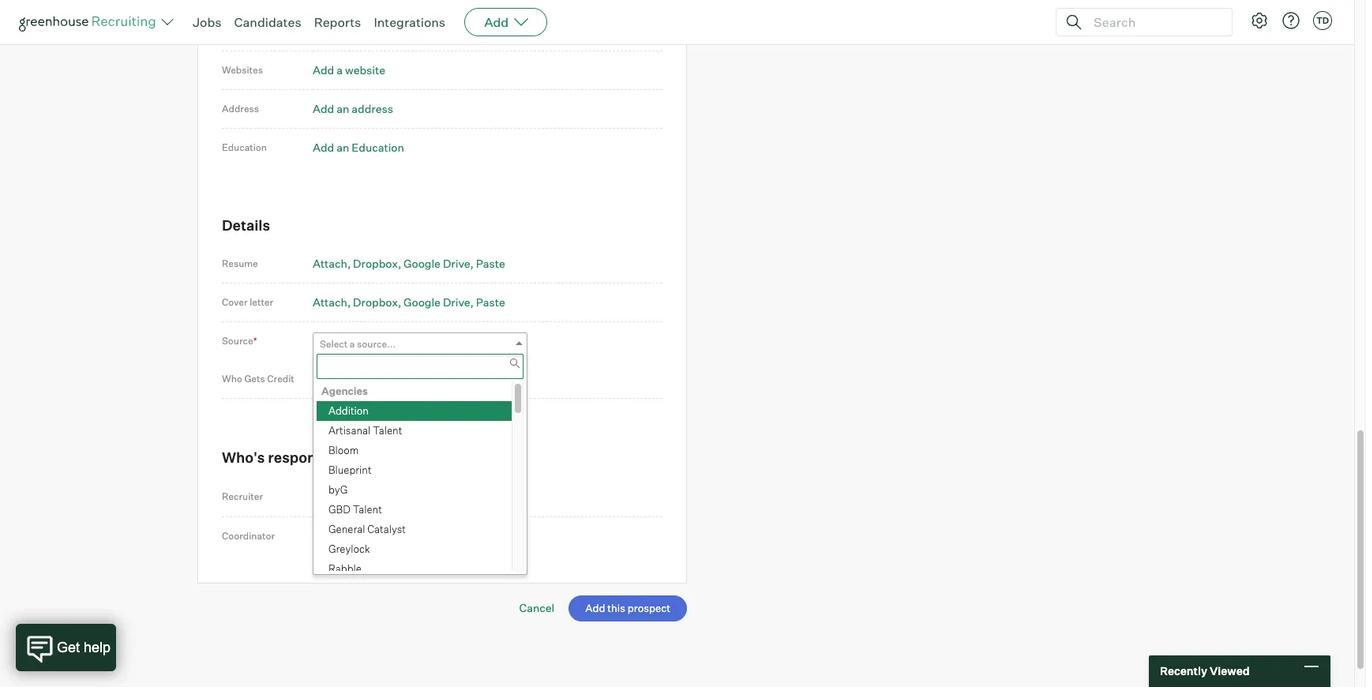 Task type: describe. For each thing, give the bounding box(es) containing it.
reports link
[[314, 14, 361, 30]]

paste for cover letter
[[476, 296, 505, 309]]

attach dropbox google drive paste for cover letter
[[313, 296, 505, 309]]

social media
[[222, 25, 278, 37]]

add for add a website
[[313, 63, 334, 77]]

add for add an education
[[313, 140, 334, 154]]

recruiter
[[222, 490, 263, 502]]

0 vertical spatial talent
[[373, 424, 402, 437]]

attach for resume
[[313, 257, 348, 270]]

none for recruiter
[[320, 492, 344, 504]]

dumtwo
[[341, 374, 381, 386]]

who gets credit
[[222, 373, 294, 384]]

gbd
[[329, 503, 351, 516]]

a for add
[[337, 63, 343, 77]]

integrations link
[[374, 14, 446, 30]]

add for add
[[484, 14, 509, 30]]

Search text field
[[1090, 11, 1218, 34]]

agencies
[[322, 385, 368, 397]]

add an education link
[[313, 140, 404, 154]]

website
[[345, 63, 385, 77]]

who's
[[222, 449, 265, 466]]

who's responsible for this prospect?
[[222, 449, 473, 466]]

an for address
[[337, 102, 349, 115]]

cover
[[222, 296, 248, 308]]

links
[[403, 24, 428, 38]]

add a website
[[313, 63, 385, 77]]

td button
[[1314, 11, 1333, 30]]

configure image
[[1250, 11, 1269, 30]]

reports
[[314, 14, 361, 30]]

source...
[[357, 338, 396, 350]]

byg
[[329, 483, 348, 496]]

prospect?
[[403, 449, 473, 466]]

none link for recruiter
[[313, 486, 528, 509]]

paste link for resume
[[476, 257, 505, 270]]

add social media links
[[313, 24, 428, 38]]

paste link for cover letter
[[476, 296, 505, 309]]

agencies addition artisanal talent bloom blueprint byg gbd talent general catalyst greylock rabble
[[322, 385, 406, 575]]

dropbox link for resume
[[353, 257, 401, 270]]

recently
[[1160, 665, 1208, 678]]

greylock
[[329, 543, 370, 555]]

an for education
[[337, 140, 349, 154]]

jobs
[[193, 14, 222, 30]]

1 vertical spatial talent
[[353, 503, 382, 516]]

select a source...
[[320, 338, 396, 350]]

blueprint
[[329, 464, 372, 476]]

none for coordinator
[[320, 531, 344, 543]]

attach link for resume
[[313, 257, 351, 270]]

dropbox link for cover letter
[[353, 296, 401, 309]]

google drive link for cover letter
[[404, 296, 474, 309]]

resume
[[222, 258, 258, 270]]

google for cover letter
[[404, 296, 441, 309]]

catalyst
[[368, 523, 406, 536]]

addition
[[329, 404, 369, 417]]

attach for cover letter
[[313, 296, 348, 309]]

social
[[337, 24, 367, 38]]

viewed
[[1210, 665, 1250, 678]]

cancel
[[519, 601, 555, 615]]



Task type: vqa. For each thing, say whether or not it's contained in the screenshot.
"to" associated with hire
no



Task type: locate. For each thing, give the bounding box(es) containing it.
paste
[[476, 257, 505, 270], [476, 296, 505, 309]]

source
[[222, 335, 253, 347]]

test
[[320, 374, 339, 386]]

1 vertical spatial dropbox
[[353, 296, 398, 309]]

0 vertical spatial attach dropbox google drive paste
[[313, 257, 505, 270]]

add for add social media links
[[313, 24, 334, 38]]

google
[[404, 257, 441, 270], [404, 296, 441, 309]]

1 vertical spatial attach dropbox google drive paste
[[313, 296, 505, 309]]

dropbox
[[353, 257, 398, 270], [353, 296, 398, 309]]

0 vertical spatial google drive link
[[404, 257, 474, 270]]

1 an from the top
[[337, 102, 349, 115]]

add social media links link
[[313, 24, 428, 38]]

drive for cover letter
[[443, 296, 470, 309]]

test dumtwo link
[[313, 368, 528, 391]]

this
[[374, 449, 400, 466]]

integrations
[[374, 14, 446, 30]]

none down gbd
[[320, 531, 344, 543]]

None file field
[[19, 653, 219, 669], [0, 673, 200, 687], [19, 653, 219, 669], [0, 673, 200, 687]]

add inside popup button
[[484, 14, 509, 30]]

1 vertical spatial attach
[[313, 296, 348, 309]]

0 horizontal spatial education
[[222, 141, 267, 153]]

a left website
[[337, 63, 343, 77]]

2 paste from the top
[[476, 296, 505, 309]]

paste for resume
[[476, 257, 505, 270]]

attach
[[313, 257, 348, 270], [313, 296, 348, 309]]

websites
[[222, 64, 263, 76]]

0 vertical spatial attach
[[313, 257, 348, 270]]

0 vertical spatial dropbox link
[[353, 257, 401, 270]]

1 dropbox link from the top
[[353, 257, 401, 270]]

1 vertical spatial attach link
[[313, 296, 351, 309]]

add button
[[465, 8, 548, 36]]

1 vertical spatial none
[[320, 531, 344, 543]]

1 none from the top
[[320, 492, 344, 504]]

1 vertical spatial a
[[350, 338, 355, 350]]

1 attach link from the top
[[313, 257, 351, 270]]

talent up catalyst
[[353, 503, 382, 516]]

gets
[[244, 373, 265, 384]]

1 vertical spatial paste link
[[476, 296, 505, 309]]

1 vertical spatial none link
[[313, 526, 528, 548]]

0 vertical spatial google
[[404, 257, 441, 270]]

1 vertical spatial drive
[[443, 296, 470, 309]]

none link for coordinator
[[313, 526, 528, 548]]

None submit
[[569, 596, 687, 622]]

an
[[337, 102, 349, 115], [337, 140, 349, 154]]

letter
[[250, 296, 273, 308]]

none down blueprint
[[320, 492, 344, 504]]

dropbox for cover letter
[[353, 296, 398, 309]]

1 horizontal spatial education
[[352, 140, 404, 154]]

candidates
[[234, 14, 301, 30]]

talent
[[373, 424, 402, 437], [353, 503, 382, 516]]

2 an from the top
[[337, 140, 349, 154]]

address
[[222, 103, 259, 114]]

add an education
[[313, 140, 404, 154]]

None text field
[[317, 354, 524, 379]]

a
[[337, 63, 343, 77], [350, 338, 355, 350]]

dropbox for resume
[[353, 257, 398, 270]]

select a source... link
[[313, 332, 528, 355]]

none link
[[313, 486, 528, 509], [313, 526, 528, 548]]

1 paste from the top
[[476, 257, 505, 270]]

greenhouse recruiting image
[[19, 13, 161, 32]]

1 google from the top
[[404, 257, 441, 270]]

select
[[320, 338, 348, 350]]

1 vertical spatial paste
[[476, 296, 505, 309]]

2 none link from the top
[[313, 526, 528, 548]]

a inside select a source... link
[[350, 338, 355, 350]]

a right select
[[350, 338, 355, 350]]

candidates link
[[234, 14, 301, 30]]

0 horizontal spatial a
[[337, 63, 343, 77]]

1 attach dropbox google drive paste from the top
[[313, 257, 505, 270]]

credit
[[267, 373, 294, 384]]

cover letter
[[222, 296, 273, 308]]

0 vertical spatial attach link
[[313, 257, 351, 270]]

add an address
[[313, 102, 393, 115]]

none
[[320, 492, 344, 504], [320, 531, 344, 543]]

recently viewed
[[1160, 665, 1250, 678]]

0 vertical spatial none link
[[313, 486, 528, 509]]

attach dropbox google drive paste
[[313, 257, 505, 270], [313, 296, 505, 309]]

coordinator
[[222, 530, 275, 542]]

rabble
[[329, 562, 362, 575]]

2 none from the top
[[320, 531, 344, 543]]

2 attach dropbox google drive paste from the top
[[313, 296, 505, 309]]

social
[[222, 25, 249, 37]]

responsible
[[268, 449, 349, 466]]

0 vertical spatial an
[[337, 102, 349, 115]]

1 horizontal spatial a
[[350, 338, 355, 350]]

media
[[369, 24, 401, 38], [251, 25, 278, 37]]

add an address link
[[313, 102, 393, 115]]

attach link
[[313, 257, 351, 270], [313, 296, 351, 309]]

0 vertical spatial a
[[337, 63, 343, 77]]

dropbox link
[[353, 257, 401, 270], [353, 296, 401, 309]]

a for select
[[350, 338, 355, 350]]

2 dropbox link from the top
[[353, 296, 401, 309]]

2 google drive link from the top
[[404, 296, 474, 309]]

jobs link
[[193, 14, 222, 30]]

2 attach link from the top
[[313, 296, 351, 309]]

0 vertical spatial drive
[[443, 257, 470, 270]]

address
[[352, 102, 393, 115]]

0 horizontal spatial media
[[251, 25, 278, 37]]

1 vertical spatial an
[[337, 140, 349, 154]]

paste link
[[476, 257, 505, 270], [476, 296, 505, 309]]

1 dropbox from the top
[[353, 257, 398, 270]]

*
[[253, 335, 257, 347]]

google drive link
[[404, 257, 474, 270], [404, 296, 474, 309]]

1 attach from the top
[[313, 257, 348, 270]]

1 google drive link from the top
[[404, 257, 474, 270]]

who
[[222, 373, 242, 384]]

1 paste link from the top
[[476, 257, 505, 270]]

1 horizontal spatial media
[[369, 24, 401, 38]]

2 dropbox from the top
[[353, 296, 398, 309]]

media left links
[[369, 24, 401, 38]]

0 vertical spatial paste link
[[476, 257, 505, 270]]

1 vertical spatial google drive link
[[404, 296, 474, 309]]

1 vertical spatial dropbox link
[[353, 296, 401, 309]]

test dumtwo
[[320, 374, 381, 386]]

talent up this
[[373, 424, 402, 437]]

drive
[[443, 257, 470, 270], [443, 296, 470, 309]]

an left address
[[337, 102, 349, 115]]

1 drive from the top
[[443, 257, 470, 270]]

attach dropbox google drive paste for resume
[[313, 257, 505, 270]]

2 google from the top
[[404, 296, 441, 309]]

add
[[484, 14, 509, 30], [313, 24, 334, 38], [313, 63, 334, 77], [313, 102, 334, 115], [313, 140, 334, 154]]

source *
[[222, 335, 257, 347]]

artisanal
[[329, 424, 371, 437]]

attach link for cover letter
[[313, 296, 351, 309]]

google for resume
[[404, 257, 441, 270]]

cancel link
[[519, 601, 555, 615]]

0 vertical spatial paste
[[476, 257, 505, 270]]

0 vertical spatial none
[[320, 492, 344, 504]]

2 drive from the top
[[443, 296, 470, 309]]

drive for resume
[[443, 257, 470, 270]]

2 attach from the top
[[313, 296, 348, 309]]

details
[[222, 216, 270, 234]]

1 vertical spatial google
[[404, 296, 441, 309]]

education
[[352, 140, 404, 154], [222, 141, 267, 153]]

2 paste link from the top
[[476, 296, 505, 309]]

an down "add an address"
[[337, 140, 349, 154]]

general
[[329, 523, 365, 536]]

td
[[1317, 15, 1330, 26]]

0 vertical spatial dropbox
[[353, 257, 398, 270]]

td button
[[1311, 8, 1336, 33]]

add for add an address
[[313, 102, 334, 115]]

bloom
[[329, 444, 359, 457]]

1 none link from the top
[[313, 486, 528, 509]]

add a website link
[[313, 63, 385, 77]]

google drive link for resume
[[404, 257, 474, 270]]

for
[[352, 449, 371, 466]]

media right social
[[251, 25, 278, 37]]



